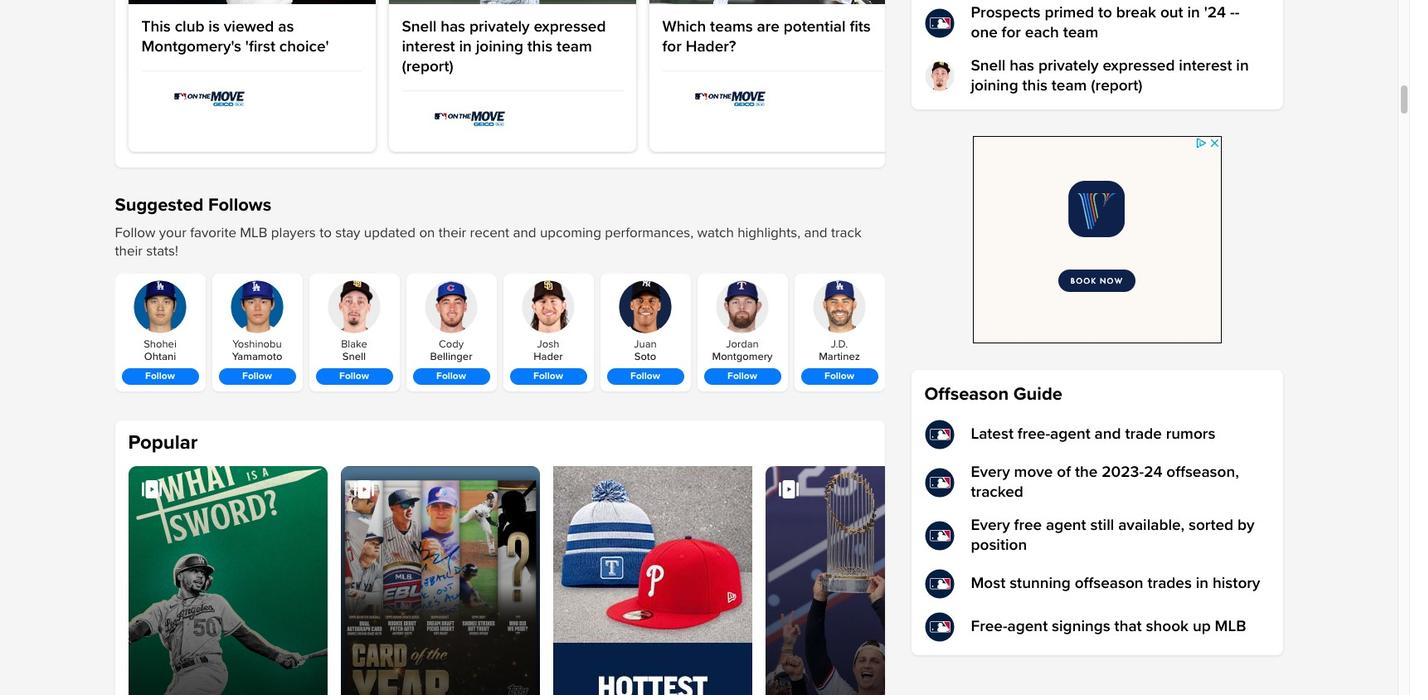 Task type: locate. For each thing, give the bounding box(es) containing it.
1 vertical spatial has
[[1010, 56, 1035, 76]]

1 vertical spatial to
[[320, 224, 332, 242]]

up
[[1193, 617, 1211, 636]]

cody
[[439, 338, 464, 351]]

this
[[528, 38, 553, 57], [1023, 76, 1048, 95]]

7 follow button from the left
[[704, 369, 781, 385]]

each
[[1025, 23, 1059, 42]]

free-agent signings that shook up mlb link
[[925, 612, 1270, 642]]

prospects primed to break out in '24 -- one for each team
[[971, 3, 1240, 42]]

and left track
[[804, 224, 828, 242]]

their left stats!
[[115, 243, 143, 260]]

mlb image
[[925, 8, 955, 38], [925, 420, 955, 450], [925, 468, 955, 498], [925, 569, 955, 599]]

1 horizontal spatial their
[[439, 224, 467, 242]]

potential
[[784, 18, 846, 37]]

offseason,
[[1167, 463, 1240, 482]]

follow button down martinez
[[801, 369, 878, 385]]

to
[[1099, 3, 1113, 22], [320, 224, 332, 242]]

follow button down hader
[[510, 369, 587, 385]]

team down primed
[[1064, 23, 1099, 42]]

1 horizontal spatial this
[[1023, 76, 1048, 95]]

by
[[1238, 516, 1255, 535]]

martinez
[[819, 350, 860, 364]]

0 horizontal spatial their
[[115, 243, 143, 260]]

snell has privately expressed interest in joining this team (report) down the snell has privately expressed interest in joining this team (report) image
[[402, 18, 606, 77]]

agent inside every free agent still available, sorted by position
[[1046, 516, 1087, 535]]

follow down ohtani
[[145, 370, 175, 383]]

which teams are potential fits for hader? image
[[649, 0, 897, 4]]

to left stay
[[320, 224, 332, 242]]

follow down martinez
[[825, 370, 855, 383]]

updated
[[364, 224, 416, 242]]

every for every free agent still available, sorted by position
[[971, 516, 1010, 535]]

for inside prospects primed to break out in '24 -- one for each team
[[1002, 23, 1021, 42]]

3 follow button from the left
[[316, 369, 393, 385]]

agent for free
[[1046, 516, 1087, 535]]

follow down hader
[[534, 370, 563, 383]]

follow down yamamoto
[[242, 370, 272, 383]]

joining down the snell has privately expressed interest in joining this team (report) image
[[476, 38, 524, 57]]

expressed
[[534, 18, 606, 37], [1103, 56, 1175, 76]]

follow button
[[122, 369, 199, 385], [219, 369, 296, 385], [316, 369, 393, 385], [413, 369, 490, 385], [510, 369, 587, 385], [607, 369, 684, 385], [704, 369, 781, 385], [801, 369, 878, 385]]

1 horizontal spatial (report)
[[1091, 76, 1143, 95]]

mlb image down offseason
[[925, 420, 955, 450]]

follow down montgomery
[[728, 370, 758, 383]]

1 horizontal spatial snell
[[402, 18, 437, 37]]

has down the snell has privately expressed interest in joining this team (report) image
[[441, 18, 466, 37]]

1 every from the top
[[971, 463, 1010, 482]]

trades
[[1148, 574, 1192, 593]]

signings
[[1052, 617, 1111, 636]]

every up position
[[971, 516, 1010, 535]]

interest
[[402, 38, 455, 57], [1179, 56, 1233, 76]]

are
[[757, 18, 780, 37]]

0 vertical spatial privately
[[470, 18, 530, 37]]

upcoming
[[540, 224, 602, 242]]

1 horizontal spatial for
[[1002, 23, 1021, 42]]

shohei ohtani
[[144, 338, 177, 364]]

8 follow button from the left
[[801, 369, 878, 385]]

shook
[[1146, 617, 1189, 636]]

hader
[[534, 350, 563, 364]]

track
[[831, 224, 862, 242]]

this down the snell has privately expressed interest in joining this team (report) image
[[528, 38, 553, 57]]

0 horizontal spatial snell
[[343, 350, 366, 364]]

to left break
[[1099, 3, 1113, 22]]

follow for josh hader
[[534, 370, 563, 383]]

this down the "each"
[[1023, 76, 1048, 95]]

joining down one
[[971, 76, 1019, 95]]

sorted
[[1189, 516, 1234, 535]]

1 vertical spatial joining
[[971, 76, 1019, 95]]

mlb image left free-
[[925, 612, 955, 642]]

mlb image for latest
[[925, 420, 955, 450]]

j.d.
[[831, 338, 848, 351]]

follow for cody bellinger
[[437, 370, 466, 383]]

montgomery's
[[141, 38, 241, 57]]

break
[[1117, 3, 1157, 22]]

snell has privately expressed interest in joining this team (report) down prospects primed to break out in '24 -- one for each team
[[971, 56, 1249, 95]]

1 vertical spatial agent
[[1046, 516, 1087, 535]]

follow down bellinger
[[437, 370, 466, 383]]

to inside "suggested follows follow your favorite mlb players to stay updated on their recent and upcoming performances, watch highlights, and track their stats!"
[[320, 224, 332, 242]]

mlb image left tracked
[[925, 468, 955, 498]]

and inside "link"
[[1095, 425, 1122, 444]]

mlb image
[[925, 521, 955, 551], [925, 612, 955, 642]]

1 vertical spatial mlb
[[1215, 617, 1247, 636]]

follow up stats!
[[115, 224, 156, 242]]

latest
[[971, 425, 1014, 444]]

and right recent
[[513, 224, 537, 242]]

j.d. martinez
[[819, 338, 860, 364]]

1 vertical spatial expressed
[[1103, 56, 1175, 76]]

trade
[[1126, 425, 1162, 444]]

0 vertical spatial agent
[[1051, 425, 1091, 444]]

recent
[[470, 224, 510, 242]]

2 horizontal spatial and
[[1095, 425, 1122, 444]]

mlb image inside 'prospects primed to break out in '24 -- one for each team' link
[[925, 8, 955, 38]]

4 mlb image from the top
[[925, 569, 955, 599]]

1 horizontal spatial to
[[1099, 3, 1113, 22]]

every inside every move of the 2023-24 offseason, tracked
[[971, 463, 1010, 482]]

0 vertical spatial has
[[441, 18, 466, 37]]

every up tracked
[[971, 463, 1010, 482]]

mlb
[[240, 224, 268, 242], [1215, 617, 1247, 636]]

follow for jordan montgomery
[[728, 370, 758, 383]]

1 horizontal spatial mlb
[[1215, 617, 1247, 636]]

offseason
[[925, 383, 1009, 406]]

snell has privately expressed interest in joining this team (report) link down the snell has privately expressed interest in joining this team (report) image
[[402, 18, 623, 77]]

0 vertical spatial mlb
[[240, 224, 268, 242]]

0 vertical spatial expressed
[[534, 18, 606, 37]]

stunning
[[1010, 574, 1071, 593]]

primed
[[1045, 3, 1095, 22]]

snell
[[402, 18, 437, 37], [971, 56, 1006, 76], [343, 350, 366, 364]]

mlb image left position
[[925, 521, 955, 551]]

agent inside "link"
[[1051, 425, 1091, 444]]

follow button down blake snell
[[316, 369, 393, 385]]

snell inside blake snell
[[343, 350, 366, 364]]

privately down the "each"
[[1039, 56, 1099, 76]]

1 vertical spatial privately
[[1039, 56, 1099, 76]]

expressed down the snell has privately expressed interest in joining this team (report) image
[[534, 18, 606, 37]]

history
[[1213, 574, 1261, 593]]

every free agent still available, sorted by position
[[971, 516, 1255, 555]]

follow button down montgomery
[[704, 369, 781, 385]]

1 horizontal spatial expressed
[[1103, 56, 1175, 76]]

6 follow button from the left
[[607, 369, 684, 385]]

follow
[[115, 224, 156, 242], [145, 370, 175, 383], [242, 370, 272, 383], [339, 370, 369, 383], [437, 370, 466, 383], [534, 370, 563, 383], [631, 370, 660, 383], [728, 370, 758, 383], [825, 370, 855, 383]]

prospects
[[971, 3, 1041, 22]]

for down prospects
[[1002, 23, 1021, 42]]

0 vertical spatial snell
[[402, 18, 437, 37]]

follow button down soto
[[607, 369, 684, 385]]

0 horizontal spatial snell has privately expressed interest in joining this team (report) link
[[402, 18, 623, 77]]

follow for juan soto
[[631, 370, 660, 383]]

1 follow button from the left
[[122, 369, 199, 385]]

advertisement region for 'first
[[169, 85, 335, 112]]

suggested
[[115, 194, 204, 217]]

snell has privately expressed interest in joining this team (report)
[[402, 18, 606, 77], [971, 56, 1249, 95]]

agent up the of
[[1051, 425, 1091, 444]]

0 vertical spatial mlb image
[[925, 521, 955, 551]]

0 horizontal spatial expressed
[[534, 18, 606, 37]]

0 horizontal spatial for
[[663, 38, 682, 57]]

in inside prospects primed to break out in '24 -- one for each team
[[1188, 3, 1201, 22]]

0 horizontal spatial has
[[441, 18, 466, 37]]

follow down blake snell
[[339, 370, 369, 383]]

follow button for snell
[[316, 369, 393, 385]]

has
[[441, 18, 466, 37], [1010, 56, 1035, 76]]

soto
[[635, 350, 657, 364]]

for down which
[[663, 38, 682, 57]]

0 horizontal spatial snell has privately expressed interest in joining this team (report)
[[402, 18, 606, 77]]

most stunning offseason trades in history link
[[925, 569, 1270, 599]]

team down the snell has privately expressed interest in joining this team (report) image
[[557, 38, 592, 57]]

3 mlb image from the top
[[925, 468, 955, 498]]

popular button
[[115, 426, 198, 463]]

0 vertical spatial to
[[1099, 3, 1113, 22]]

mlb right up
[[1215, 617, 1247, 636]]

0 horizontal spatial joining
[[476, 38, 524, 57]]

follow button down yamamoto
[[219, 369, 296, 385]]

that
[[1115, 617, 1142, 636]]

2 mlb image from the top
[[925, 420, 955, 450]]

has down the "each"
[[1010, 56, 1035, 76]]

1 - from the left
[[1231, 3, 1235, 22]]

favorite
[[190, 224, 236, 242]]

free-agent signings that shook up mlb
[[971, 617, 1247, 636]]

and
[[513, 224, 537, 242], [804, 224, 828, 242], [1095, 425, 1122, 444]]

0 horizontal spatial mlb
[[240, 224, 268, 242]]

their
[[439, 224, 467, 242], [115, 243, 143, 260]]

0 vertical spatial every
[[971, 463, 1010, 482]]

1 vertical spatial this
[[1023, 76, 1048, 95]]

0 horizontal spatial this
[[528, 38, 553, 57]]

4 follow button from the left
[[413, 369, 490, 385]]

their right on
[[439, 224, 467, 242]]

follow button for yamamoto
[[219, 369, 296, 385]]

advertisement region
[[169, 85, 335, 112], [690, 85, 856, 112], [429, 105, 595, 132], [973, 136, 1222, 344], [553, 467, 752, 695]]

snell has privately expressed interest in joining this team (report) link down 'prospects primed to break out in '24 -- one for each team' link
[[925, 56, 1270, 96]]

follow button for hader
[[510, 369, 587, 385]]

0 horizontal spatial privately
[[470, 18, 530, 37]]

mlb down follows
[[240, 224, 268, 242]]

in
[[1188, 3, 1201, 22], [459, 38, 472, 57], [1237, 56, 1249, 76], [1196, 574, 1209, 593]]

follow button down bellinger
[[413, 369, 490, 385]]

guide
[[1014, 383, 1063, 406]]

mlb image inside every free agent still available, sorted by position link
[[925, 521, 955, 551]]

yoshinobu
[[233, 338, 282, 351]]

bellinger
[[430, 350, 473, 364]]

2 every from the top
[[971, 516, 1010, 535]]

jordan montgomery
[[712, 338, 773, 364]]

your
[[159, 224, 187, 242]]

follow down soto
[[631, 370, 660, 383]]

mlb inside "suggested follows follow your favorite mlb players to stay updated on their recent and upcoming performances, watch highlights, and track their stats!"
[[240, 224, 268, 242]]

blake
[[341, 338, 367, 351]]

5 follow button from the left
[[510, 369, 587, 385]]

follow button for martinez
[[801, 369, 878, 385]]

2 horizontal spatial snell
[[971, 56, 1006, 76]]

1 mlb image from the top
[[925, 8, 955, 38]]

-
[[1231, 3, 1235, 22], [1235, 3, 1240, 22]]

0 horizontal spatial to
[[320, 224, 332, 242]]

expressed down break
[[1103, 56, 1175, 76]]

and left trade
[[1095, 425, 1122, 444]]

follow button for montgomery
[[704, 369, 781, 385]]

every
[[971, 463, 1010, 482], [971, 516, 1010, 535]]

josh
[[537, 338, 560, 351]]

follow button for bellinger
[[413, 369, 490, 385]]

1 mlb image from the top
[[925, 521, 955, 551]]

mlb image inside every move of the 2023-24 offseason, tracked link
[[925, 468, 955, 498]]

mlb image left most
[[925, 569, 955, 599]]

follow button down ohtani
[[122, 369, 199, 385]]

joining
[[476, 38, 524, 57], [971, 76, 1019, 95]]

for inside which teams are potential fits for hader?
[[663, 38, 682, 57]]

free
[[1015, 516, 1042, 535]]

1 vertical spatial mlb image
[[925, 612, 955, 642]]

agent left still
[[1046, 516, 1087, 535]]

2 vertical spatial snell
[[343, 350, 366, 364]]

2 mlb image from the top
[[925, 612, 955, 642]]

agent
[[1051, 425, 1091, 444], [1046, 516, 1087, 535], [1008, 617, 1048, 636]]

1 vertical spatial snell
[[971, 56, 1006, 76]]

1 vertical spatial every
[[971, 516, 1010, 535]]

mlb image left one
[[925, 8, 955, 38]]

blake snell
[[341, 338, 367, 364]]

b. snell image
[[925, 61, 955, 91]]

juan
[[634, 338, 657, 351]]

privately down the snell has privately expressed interest in joining this team (report) image
[[470, 18, 530, 37]]

every inside every free agent still available, sorted by position
[[971, 516, 1010, 535]]

agent down stunning
[[1008, 617, 1048, 636]]

2 follow button from the left
[[219, 369, 296, 385]]



Task type: describe. For each thing, give the bounding box(es) containing it.
follow for shohei ohtani
[[145, 370, 175, 383]]

0 horizontal spatial (report)
[[402, 57, 454, 77]]

1 horizontal spatial joining
[[971, 76, 1019, 95]]

24
[[1144, 463, 1163, 482]]

every for every move of the 2023-24 offseason, tracked
[[971, 463, 1010, 482]]

0 horizontal spatial and
[[513, 224, 537, 242]]

free-
[[1018, 425, 1051, 444]]

2 vertical spatial agent
[[1008, 617, 1048, 636]]

on
[[419, 224, 435, 242]]

'24
[[1205, 3, 1227, 22]]

agent for free-
[[1051, 425, 1091, 444]]

2023-
[[1102, 463, 1144, 482]]

to inside prospects primed to break out in '24 -- one for each team
[[1099, 3, 1113, 22]]

yoshinobu yamamoto
[[232, 338, 282, 364]]

performances,
[[605, 224, 694, 242]]

of
[[1057, 463, 1071, 482]]

available,
[[1119, 516, 1185, 535]]

0 vertical spatial joining
[[476, 38, 524, 57]]

every free agent still available, sorted by position link
[[925, 516, 1270, 556]]

follow button for soto
[[607, 369, 684, 385]]

snell has privately expressed interest in joining this team (report) image
[[389, 0, 636, 4]]

viewed
[[224, 18, 274, 37]]

follow for blake snell
[[339, 370, 369, 383]]

team down the "each"
[[1052, 76, 1087, 95]]

mlb image for free-
[[925, 612, 955, 642]]

stay
[[335, 224, 361, 242]]

position
[[971, 536, 1027, 555]]

mlb image for most
[[925, 569, 955, 599]]

most stunning offseason trades in history
[[971, 574, 1261, 593]]

players
[[271, 224, 316, 242]]

one
[[971, 23, 998, 42]]

popular
[[128, 431, 198, 455]]

every move of the 2023-24 offseason, tracked
[[971, 463, 1240, 502]]

the
[[1075, 463, 1098, 482]]

follow inside "suggested follows follow your favorite mlb players to stay updated on their recent and upcoming performances, watch highlights, and track their stats!"
[[115, 224, 156, 242]]

advertisement region for hader?
[[690, 85, 856, 112]]

fits
[[850, 18, 871, 37]]

follow button for ohtani
[[122, 369, 199, 385]]

offseason
[[1075, 574, 1144, 593]]

2 - from the left
[[1235, 3, 1240, 22]]

montgomery
[[712, 350, 773, 364]]

which
[[663, 18, 706, 37]]

1 horizontal spatial snell has privately expressed interest in joining this team (report) link
[[925, 56, 1270, 96]]

0 vertical spatial their
[[439, 224, 467, 242]]

still
[[1091, 516, 1115, 535]]

highlights,
[[738, 224, 801, 242]]

1 horizontal spatial privately
[[1039, 56, 1099, 76]]

out
[[1161, 3, 1184, 22]]

ohtani
[[144, 350, 176, 364]]

teams
[[710, 18, 753, 37]]

0 vertical spatial this
[[528, 38, 553, 57]]

is
[[209, 18, 220, 37]]

cody bellinger
[[430, 338, 473, 364]]

follow for yoshinobu yamamoto
[[242, 370, 272, 383]]

this club is viewed as montgomery's 'first choice' link
[[141, 18, 362, 57]]

0 horizontal spatial interest
[[402, 38, 455, 57]]

free-
[[971, 617, 1008, 636]]

watch
[[697, 224, 734, 242]]

latest free-agent and trade rumors link
[[925, 420, 1270, 450]]

this club is viewed as montgomery's 'first choice'
[[141, 18, 329, 57]]

choice'
[[279, 38, 329, 57]]

prospects primed to break out in '24 -- one for each team link
[[925, 3, 1270, 43]]

most
[[971, 574, 1006, 593]]

1 horizontal spatial interest
[[1179, 56, 1233, 76]]

1 horizontal spatial and
[[804, 224, 828, 242]]

club
[[175, 18, 205, 37]]

follows
[[208, 194, 272, 217]]

mlb image for every
[[925, 468, 955, 498]]

follow for j.d. martinez
[[825, 370, 855, 383]]

josh hader
[[534, 338, 563, 364]]

stats!
[[146, 243, 178, 260]]

this
[[141, 18, 171, 37]]

advertisement region for joining
[[429, 105, 595, 132]]

this club is viewed as montgomery's 'first choice' image
[[128, 0, 375, 4]]

tracked
[[971, 483, 1024, 502]]

yamamoto
[[232, 350, 282, 364]]

offseason guide
[[925, 383, 1063, 406]]

team inside prospects primed to break out in '24 -- one for each team
[[1064, 23, 1099, 42]]

which teams are potential fits for hader? link
[[663, 18, 883, 57]]

1 vertical spatial their
[[115, 243, 143, 260]]

jordan
[[726, 338, 759, 351]]

hader?
[[686, 38, 736, 57]]

latest free-agent and trade rumors
[[971, 425, 1216, 444]]

every move of the 2023-24 offseason, tracked link
[[925, 463, 1270, 503]]

1 horizontal spatial has
[[1010, 56, 1035, 76]]

shohei
[[144, 338, 177, 351]]

as
[[278, 18, 294, 37]]

suggested follows follow your favorite mlb players to stay updated on their recent and upcoming performances, watch highlights, and track their stats!
[[115, 194, 862, 260]]

which teams are potential fits for hader?
[[663, 18, 871, 57]]

juan soto
[[634, 338, 657, 364]]

mlb image for prospects
[[925, 8, 955, 38]]

mlb image for every
[[925, 521, 955, 551]]

1 horizontal spatial snell has privately expressed interest in joining this team (report)
[[971, 56, 1249, 95]]

rumors
[[1167, 425, 1216, 444]]



Task type: vqa. For each thing, say whether or not it's contained in the screenshot.
the
yes



